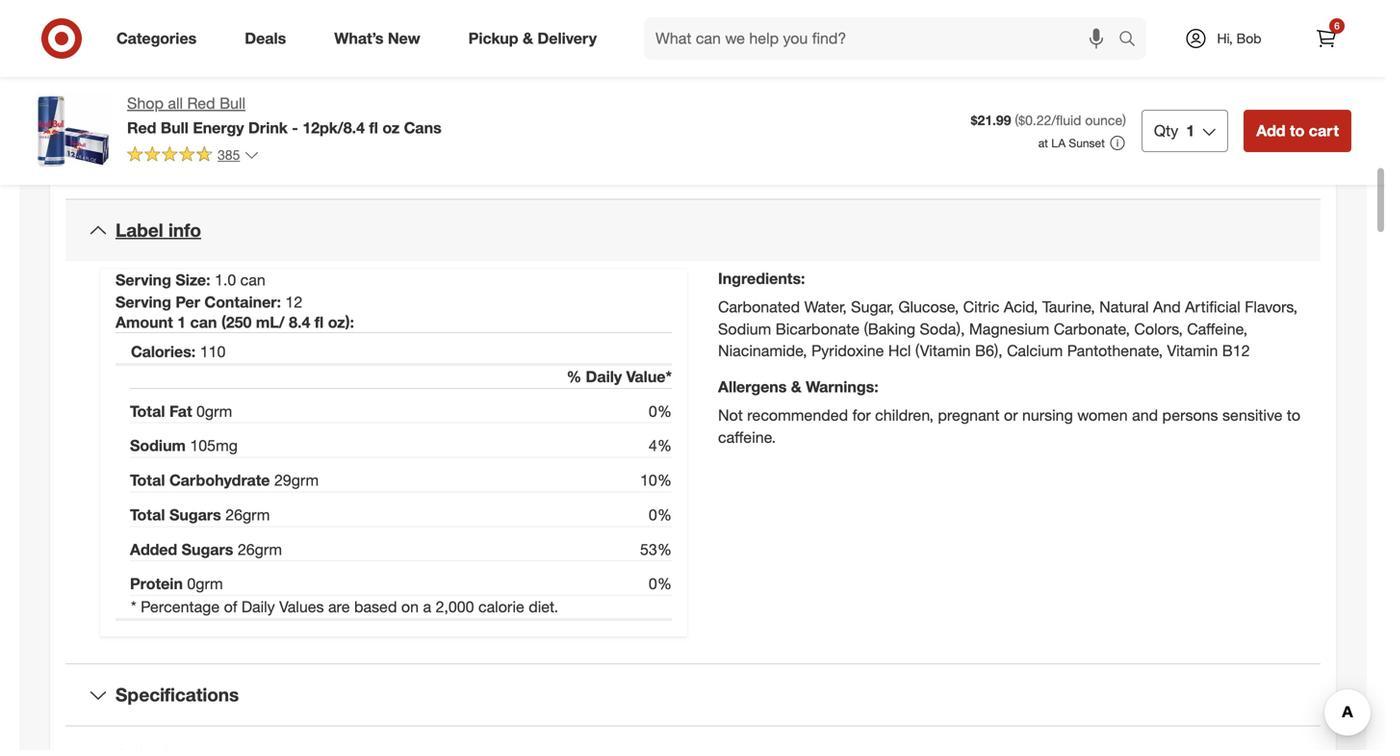 Task type: locate. For each thing, give the bounding box(es) containing it.
0 horizontal spatial &
[[523, 29, 533, 48]]

grm down total carbohydrate 29 grm
[[243, 505, 270, 524]]

daily right the % at the left
[[586, 367, 622, 386]]

sensitive
[[1223, 406, 1283, 425]]

grm up values
[[255, 540, 282, 559]]

water,
[[805, 298, 847, 316]]

1 horizontal spatial caffeine
[[509, 27, 556, 43]]

0 horizontal spatial 0
[[187, 575, 196, 593]]

0 vertical spatial serving
[[116, 271, 171, 289]]

can up in
[[215, 73, 237, 90]]

sodium 105 mg
[[130, 436, 238, 455]]

1 vertical spatial sugars
[[182, 540, 233, 559]]

0 vertical spatial 0%
[[649, 402, 672, 421]]

and left the non
[[202, 138, 224, 155]]

0 up percentage
[[187, 575, 196, 593]]

calorie
[[479, 598, 525, 616]]

& inside allergens & warnings: not recommended for children, pregnant or nursing women and persons sensitive to caffeine.
[[791, 377, 802, 396]]

artificial
[[1186, 298, 1241, 316]]

calories:
[[131, 342, 196, 361]]

&
[[523, 29, 533, 48], [791, 377, 802, 396]]

2,000
[[436, 598, 474, 616]]

energy inside the each 8.4 fl oz can of red bull energy drink contains 80 mg of caffeine per serving, about the same amount of caffeine as a home-brewed cup of coffee
[[316, 27, 358, 43]]

& up recommended
[[791, 377, 802, 396]]

la
[[1052, 136, 1066, 150]]

8.4 up same
[[169, 27, 188, 43]]

2 vertical spatial total
[[130, 505, 165, 524]]

8.4 for found
[[164, 73, 182, 90]]

red inside the red bull energy drink is formulated to be wheat free, dairy free, lactose free, gluten free, vegetarian and non alcoholic
[[135, 119, 159, 136]]

a right as
[[328, 46, 335, 63]]

0 vertical spatial and
[[202, 138, 224, 155]]

oz up amount
[[202, 27, 216, 43]]

2 0% from the top
[[649, 505, 672, 524]]

& for delivery
[[523, 29, 533, 48]]

0% up 4% on the bottom left of page
[[649, 402, 672, 421]]

grm for total fat 0 grm
[[205, 402, 232, 421]]

diet.
[[529, 598, 559, 616]]

can up container:
[[240, 271, 266, 289]]

info
[[168, 219, 201, 241]]

0 vertical spatial 1
[[1187, 121, 1195, 140]]

to right add
[[1290, 121, 1305, 140]]

fl inside shop all red bull red bull energy drink - 12pk/8.4 fl oz cans
[[369, 118, 378, 137]]

women
[[1078, 406, 1128, 425]]

b6),
[[975, 342, 1003, 360]]

to inside one 8.4 fl oz can of red bull energy drink contains 27 g of sugar, comparable to sugar levels found in apple juice
[[607, 73, 619, 90]]

mg up coffee
[[471, 27, 490, 43]]

pickup & delivery link
[[452, 17, 621, 60]]

0 horizontal spatial 1
[[177, 313, 186, 332]]

& right 'pickup'
[[523, 29, 533, 48]]

sugar, up (baking
[[851, 298, 895, 316]]

1 vertical spatial oz
[[197, 73, 211, 90]]

energy inside shop all red bull red bull energy drink - 12pk/8.4 fl oz cans
[[193, 118, 244, 137]]

caffeine
[[509, 27, 556, 43], [259, 46, 307, 63]]

daily
[[586, 367, 622, 386], [242, 598, 275, 616]]

oz
[[202, 27, 216, 43], [197, 73, 211, 90], [383, 118, 400, 137]]

oz left cans
[[383, 118, 400, 137]]

& for warnings:
[[791, 377, 802, 396]]

per
[[560, 27, 580, 43]]

0 vertical spatial sugar,
[[492, 73, 528, 90]]

0 vertical spatial 8.4
[[169, 27, 188, 43]]

total left "fat" at bottom left
[[130, 402, 165, 421]]

26 down total carbohydrate 29 grm
[[226, 505, 243, 524]]

drink inside one 8.4 fl oz can of red bull energy drink contains 27 g of sugar, comparable to sugar levels found in apple juice
[[356, 73, 388, 90]]

contains inside one 8.4 fl oz can of red bull energy drink contains 27 g of sugar, comparable to sugar levels found in apple juice
[[392, 73, 443, 90]]

0 horizontal spatial caffeine
[[259, 46, 307, 63]]

fl
[[191, 27, 198, 43], [186, 73, 193, 90], [369, 118, 378, 137], [315, 313, 324, 332]]

2 vertical spatial 8.4
[[289, 313, 310, 332]]

serving
[[116, 271, 171, 289], [116, 293, 171, 311]]

oz up in
[[197, 73, 211, 90]]

mg inside the each 8.4 fl oz can of red bull energy drink contains 80 mg of caffeine per serving, about the same amount of caffeine as a home-brewed cup of coffee
[[471, 27, 490, 43]]

bull inside the red bull energy drink is formulated to be wheat free, dairy free, lactose free, gluten free, vegetarian and non alcoholic
[[163, 119, 186, 136]]

to left the "sugar" on the left
[[607, 73, 619, 90]]

0 vertical spatial mg
[[471, 27, 490, 43]]

grm for added sugars 26 grm
[[255, 540, 282, 559]]

hi, bob
[[1218, 30, 1262, 47]]

serving,
[[584, 27, 631, 43]]

1 vertical spatial 0%
[[649, 505, 672, 524]]

fl inside one 8.4 fl oz can of red bull energy drink contains 27 g of sugar, comparable to sugar levels found in apple juice
[[186, 73, 193, 90]]

and up the 'colors,'
[[1154, 298, 1181, 316]]

)
[[1123, 112, 1127, 129]]

oz inside one 8.4 fl oz can of red bull energy drink contains 27 g of sugar, comparable to sugar levels found in apple juice
[[197, 73, 211, 90]]

/fluid
[[1052, 112, 1082, 129]]

0 vertical spatial total
[[130, 402, 165, 421]]

sugars up added sugars 26 grm
[[169, 505, 221, 524]]

fl up amount
[[191, 27, 198, 43]]

fat
[[169, 402, 192, 421]]

:
[[350, 313, 354, 332]]

1 vertical spatial mg
[[216, 436, 238, 455]]

the
[[135, 46, 154, 63]]

total up added
[[130, 505, 165, 524]]

daily left values
[[242, 598, 275, 616]]

1 horizontal spatial mg
[[471, 27, 490, 43]]

0% down 53%
[[649, 575, 672, 593]]

1 vertical spatial serving
[[116, 293, 171, 311]]

bull
[[289, 27, 312, 43], [284, 73, 307, 90], [220, 94, 246, 113], [161, 118, 189, 137], [163, 119, 186, 136]]

1 vertical spatial a
[[423, 598, 431, 616]]

total down sodium
[[130, 471, 165, 490]]

ml/
[[256, 313, 285, 332]]

and inside the red bull energy drink is formulated to be wheat free, dairy free, lactose free, gluten free, vegetarian and non alcoholic
[[202, 138, 224, 155]]

pickup & delivery
[[469, 29, 597, 48]]

0 right "fat" at bottom left
[[196, 402, 205, 421]]

1 vertical spatial total
[[130, 471, 165, 490]]

persons
[[1163, 406, 1219, 425]]

1 horizontal spatial daily
[[586, 367, 622, 386]]

label info button
[[65, 200, 1321, 261]]

about
[[635, 27, 670, 43]]

of
[[245, 27, 257, 43], [494, 27, 505, 43], [244, 46, 255, 63], [454, 46, 466, 63], [240, 73, 252, 90], [477, 73, 489, 90], [224, 598, 237, 616]]

contains inside the each 8.4 fl oz can of red bull energy drink contains 80 mg of caffeine per serving, about the same amount of caffeine as a home-brewed cup of coffee
[[397, 27, 448, 43]]

grm down added sugars 26 grm
[[196, 575, 223, 593]]

add
[[1257, 121, 1286, 140]]

caffeine left per
[[509, 27, 556, 43]]

red bull energy drink is formulated to be wheat free, dairy free, lactose free, gluten free, vegetarian and non alcoholic
[[135, 119, 668, 155]]

0 vertical spatial daily
[[586, 367, 622, 386]]

2 vertical spatial and
[[1133, 406, 1159, 425]]

0 horizontal spatial sugar,
[[492, 73, 528, 90]]

1 horizontal spatial sugar,
[[851, 298, 895, 316]]

qty 1
[[1155, 121, 1195, 140]]

26 for total sugars
[[226, 505, 243, 524]]

8.4 inside one 8.4 fl oz can of red bull energy drink contains 27 g of sugar, comparable to sugar levels found in apple juice
[[164, 73, 182, 90]]

sugars down total sugars 26 grm
[[182, 540, 233, 559]]

cup
[[427, 46, 450, 63]]

1 vertical spatial 26
[[238, 540, 255, 559]]

to inside the red bull energy drink is formulated to be wheat free, dairy free, lactose free, gluten free, vegetarian and non alcoholic
[[353, 119, 365, 136]]

as
[[311, 46, 324, 63]]

0% down 10%
[[649, 505, 672, 524]]

0 horizontal spatial mg
[[216, 436, 238, 455]]

2 total from the top
[[130, 471, 165, 490]]

26 for added sugars
[[238, 540, 255, 559]]

at
[[1039, 136, 1049, 150]]

coffee
[[469, 46, 507, 63]]

1 vertical spatial sugar,
[[851, 298, 895, 316]]

sodium
[[718, 320, 772, 338]]

mg up total carbohydrate 29 grm
[[216, 436, 238, 455]]

fl up found
[[186, 73, 193, 90]]

oz inside the each 8.4 fl oz can of red bull energy drink contains 80 mg of caffeine per serving, about the same amount of caffeine as a home-brewed cup of coffee
[[202, 27, 216, 43]]

1 horizontal spatial 0
[[196, 402, 205, 421]]

to right sensitive
[[1287, 406, 1301, 425]]

g
[[465, 73, 473, 90]]

free, left dairy on the top of page
[[429, 119, 455, 136]]

1 vertical spatial caffeine
[[259, 46, 307, 63]]

hcl
[[889, 342, 911, 360]]

1 horizontal spatial a
[[423, 598, 431, 616]]

red inside the each 8.4 fl oz can of red bull energy drink contains 80 mg of caffeine per serving, about the same amount of caffeine as a home-brewed cup of coffee
[[261, 27, 285, 43]]

1 free, from the left
[[429, 119, 455, 136]]

caffeine left as
[[259, 46, 307, 63]]

to
[[607, 73, 619, 90], [353, 119, 365, 136], [1290, 121, 1305, 140], [1287, 406, 1301, 425]]

1 vertical spatial contains
[[392, 73, 443, 90]]

oz for in
[[197, 73, 211, 90]]

free, right gluten
[[641, 119, 668, 136]]

1 right qty
[[1187, 121, 1195, 140]]

fl left wheat
[[369, 118, 378, 137]]

total for total carbohydrate
[[130, 471, 165, 490]]

contains up cup on the left of page
[[397, 27, 448, 43]]

1 vertical spatial daily
[[242, 598, 275, 616]]

total
[[130, 402, 165, 421], [130, 471, 165, 490], [130, 505, 165, 524]]

1 horizontal spatial &
[[791, 377, 802, 396]]

0 vertical spatial contains
[[397, 27, 448, 43]]

1 vertical spatial and
[[1154, 298, 1181, 316]]

drink up the non
[[235, 119, 267, 136]]

added
[[130, 540, 177, 559]]

can up amount
[[220, 27, 242, 43]]

contains down brewed
[[392, 73, 443, 90]]

0 vertical spatial &
[[523, 29, 533, 48]]

10%
[[640, 471, 672, 490]]

0 horizontal spatial daily
[[242, 598, 275, 616]]

each 8.4 fl oz can of red bull energy drink contains 80 mg of caffeine per serving, about the same amount of caffeine as a home-brewed cup of coffee
[[135, 27, 670, 63]]

and
[[202, 138, 224, 155], [1154, 298, 1181, 316], [1133, 406, 1159, 425]]

0 vertical spatial sugars
[[169, 505, 221, 524]]

and right women
[[1133, 406, 1159, 425]]

0% for total fat 0 grm
[[649, 402, 672, 421]]

grm right "fat" at bottom left
[[205, 402, 232, 421]]

drink inside the each 8.4 fl oz can of red bull energy drink contains 80 mg of caffeine per serving, about the same amount of caffeine as a home-brewed cup of coffee
[[362, 27, 393, 43]]

a right on
[[423, 598, 431, 616]]

home-
[[339, 46, 379, 63]]

8.4 down 12
[[289, 313, 310, 332]]

delivery
[[538, 29, 597, 48]]

ingredients: carbonated water, sugar, glucose, citric acid, taurine, natural and artificial flavors, sodium bicarbonate (baking soda), magnesium carbonate, colors, caffeine, niacinamide, pyridoxine hcl (vitamin b6), calcium pantothenate, vitamin b12
[[718, 269, 1298, 360]]

26 down total sugars 26 grm
[[238, 540, 255, 559]]

1 total from the top
[[130, 402, 165, 421]]

1 down per
[[177, 313, 186, 332]]

3 0% from the top
[[649, 575, 672, 593]]

total fat 0 grm
[[130, 402, 232, 421]]

to inside allergens & warnings: not recommended for children, pregnant or nursing women and persons sensitive to caffeine.
[[1287, 406, 1301, 425]]

red
[[261, 27, 285, 43], [256, 73, 280, 90], [187, 94, 215, 113], [127, 118, 156, 137], [135, 119, 159, 136]]

grm right carbohydrate
[[292, 471, 319, 490]]

sugar, down coffee
[[492, 73, 528, 90]]

contains for 80
[[397, 27, 448, 43]]

8.4 up all
[[164, 73, 182, 90]]

free, right dairy on the top of page
[[492, 119, 519, 136]]

0 vertical spatial oz
[[202, 27, 216, 43]]

sugar
[[623, 73, 657, 90]]

0 vertical spatial 0
[[196, 402, 205, 421]]

size:
[[176, 271, 210, 289]]

drink down home- at the left top
[[356, 73, 388, 90]]

8.4
[[169, 27, 188, 43], [164, 73, 182, 90], [289, 313, 310, 332]]

children,
[[875, 406, 934, 425]]

3 total from the top
[[130, 505, 165, 524]]

0 vertical spatial 26
[[226, 505, 243, 524]]

sugar, inside one 8.4 fl oz can of red bull energy drink contains 27 g of sugar, comparable to sugar levels found in apple juice
[[492, 73, 528, 90]]

$21.99
[[971, 112, 1012, 129]]

found
[[172, 92, 207, 109]]

1 vertical spatial 1
[[177, 313, 186, 332]]

each
[[135, 27, 165, 43]]

amount 1 can (250 ml/ 8.4 fl oz) :
[[116, 313, 354, 332]]

1 serving from the top
[[116, 271, 171, 289]]

1 horizontal spatial 1
[[1187, 121, 1195, 140]]

a
[[328, 46, 335, 63], [423, 598, 431, 616]]

oz for amount
[[202, 27, 216, 43]]

1 0% from the top
[[649, 402, 672, 421]]

2 vertical spatial 0%
[[649, 575, 672, 593]]

0
[[196, 402, 205, 421], [187, 575, 196, 593]]

total for total fat
[[130, 402, 165, 421]]

niacinamide,
[[718, 342, 807, 360]]

2 vertical spatial oz
[[383, 118, 400, 137]]

8.4 inside the each 8.4 fl oz can of red bull energy drink contains 80 mg of caffeine per serving, about the same amount of caffeine as a home-brewed cup of coffee
[[169, 27, 188, 43]]

(vitamin
[[916, 342, 971, 360]]

26
[[226, 505, 243, 524], [238, 540, 255, 559]]

based
[[354, 598, 397, 616]]

search button
[[1110, 17, 1157, 64]]

0% for protein 0 grm
[[649, 575, 672, 593]]

sodium
[[130, 436, 186, 455]]

0 vertical spatial a
[[328, 46, 335, 63]]

drink up home- at the left top
[[362, 27, 393, 43]]

drink up the alcoholic
[[248, 118, 288, 137]]

1 vertical spatial &
[[791, 377, 802, 396]]

fl left oz)
[[315, 313, 324, 332]]

free, left gluten
[[570, 119, 596, 136]]

1 vertical spatial 8.4
[[164, 73, 182, 90]]

percentage
[[141, 598, 220, 616]]

to left 'be'
[[353, 119, 365, 136]]

0 horizontal spatial a
[[328, 46, 335, 63]]



Task type: vqa. For each thing, say whether or not it's contained in the screenshot.
SHEA
no



Task type: describe. For each thing, give the bounding box(es) containing it.
can inside the each 8.4 fl oz can of red bull energy drink contains 80 mg of caffeine per serving, about the same amount of caffeine as a home-brewed cup of coffee
[[220, 27, 242, 43]]

new
[[388, 29, 420, 48]]

2 serving from the top
[[116, 293, 171, 311]]

total sugars 26 grm
[[130, 505, 270, 524]]

on
[[401, 598, 419, 616]]

vitamin
[[1168, 342, 1219, 360]]

shop
[[127, 94, 164, 113]]

total carbohydrate 29 grm
[[130, 471, 319, 490]]

oz inside shop all red bull red bull energy drink - 12pk/8.4 fl oz cans
[[383, 118, 400, 137]]

all
[[168, 94, 183, 113]]

1 for qty
[[1187, 121, 1195, 140]]

can inside serving size: 1.0 can serving per container: 12
[[240, 271, 266, 289]]

gluten
[[600, 119, 637, 136]]

105
[[190, 436, 216, 455]]

allergens
[[718, 377, 787, 396]]

flavors,
[[1245, 298, 1298, 316]]

label info
[[116, 219, 201, 241]]

red inside one 8.4 fl oz can of red bull energy drink contains 27 g of sugar, comparable to sugar levels found in apple juice
[[256, 73, 280, 90]]

ounce
[[1086, 112, 1123, 129]]

deals
[[245, 29, 286, 48]]

pickup
[[469, 29, 519, 48]]

grm for total carbohydrate 29 grm
[[292, 471, 319, 490]]

3 free, from the left
[[570, 119, 596, 136]]

bull inside the each 8.4 fl oz can of red bull energy drink contains 80 mg of caffeine per serving, about the same amount of caffeine as a home-brewed cup of coffee
[[289, 27, 312, 43]]

qty
[[1155, 121, 1179, 140]]

carbonate,
[[1054, 320, 1130, 338]]

-
[[292, 118, 298, 137]]

caffeine,
[[1188, 320, 1248, 338]]

or
[[1004, 406, 1018, 425]]

0 vertical spatial caffeine
[[509, 27, 556, 43]]

can inside one 8.4 fl oz can of red bull energy drink contains 27 g of sugar, comparable to sugar levels found in apple juice
[[215, 73, 237, 90]]

53%
[[640, 540, 672, 559]]

for
[[853, 406, 871, 425]]

acid,
[[1004, 298, 1038, 316]]

385 link
[[127, 145, 259, 167]]

non
[[228, 138, 251, 155]]

6 link
[[1306, 17, 1348, 60]]

(250
[[221, 313, 252, 332]]

magnesium
[[970, 320, 1050, 338]]

allergens & warnings: not recommended for children, pregnant or nursing women and persons sensitive to caffeine.
[[718, 377, 1301, 447]]

alcoholic
[[255, 138, 308, 155]]

80
[[452, 27, 467, 43]]

sunset
[[1069, 136, 1105, 150]]

calories: 110
[[131, 342, 226, 361]]

4 free, from the left
[[641, 119, 668, 136]]

in
[[211, 92, 221, 109]]

brewed
[[379, 46, 424, 63]]

and inside allergens & warnings: not recommended for children, pregnant or nursing women and persons sensitive to caffeine.
[[1133, 406, 1159, 425]]

12pk/8.4
[[303, 118, 365, 137]]

energy inside the red bull energy drink is formulated to be wheat free, dairy free, lactose free, gluten free, vegetarian and non alcoholic
[[190, 119, 232, 136]]

vegetarian
[[135, 138, 198, 155]]

1 vertical spatial 0
[[187, 575, 196, 593]]

search
[[1110, 31, 1157, 50]]

pregnant
[[938, 406, 1000, 425]]

can down per
[[190, 313, 217, 332]]

6
[[1335, 20, 1340, 32]]

caffeine.
[[718, 428, 776, 447]]

lactose
[[523, 119, 566, 136]]

colors,
[[1135, 320, 1183, 338]]

drink inside shop all red bull red bull energy drink - 12pk/8.4 fl oz cans
[[248, 118, 288, 137]]

110
[[200, 342, 226, 361]]

amount
[[116, 313, 173, 332]]

shop all red bull red bull energy drink - 12pk/8.4 fl oz cans
[[127, 94, 442, 137]]

grm for total sugars 26 grm
[[243, 505, 270, 524]]

to inside button
[[1290, 121, 1305, 140]]

bull inside one 8.4 fl oz can of red bull energy drink contains 27 g of sugar, comparable to sugar levels found in apple juice
[[284, 73, 307, 90]]

recommended
[[747, 406, 849, 425]]

at la sunset
[[1039, 136, 1105, 150]]

ingredients:
[[718, 269, 806, 288]]

pantothenate,
[[1068, 342, 1163, 360]]

value*
[[627, 367, 672, 386]]

1 for amount
[[177, 313, 186, 332]]

drink inside the red bull energy drink is formulated to be wheat free, dairy free, lactose free, gluten free, vegetarian and non alcoholic
[[235, 119, 267, 136]]

% daily value*
[[567, 367, 672, 386]]

sugar, inside ingredients: carbonated water, sugar, glucose, citric acid, taurine, natural and artificial flavors, sodium bicarbonate (baking soda), magnesium carbonate, colors, caffeine, niacinamide, pyridoxine hcl (vitamin b6), calcium pantothenate, vitamin b12
[[851, 298, 895, 316]]

juice
[[262, 92, 290, 109]]

bicarbonate
[[776, 320, 860, 338]]

specifications
[[116, 684, 239, 706]]

385
[[218, 146, 240, 163]]

fl inside the each 8.4 fl oz can of red bull energy drink contains 80 mg of caffeine per serving, about the same amount of caffeine as a home-brewed cup of coffee
[[191, 27, 198, 43]]

What can we help you find? suggestions appear below search field
[[644, 17, 1124, 60]]

27
[[447, 73, 462, 90]]

what's
[[334, 29, 384, 48]]

serving size: 1.0 can serving per container: 12
[[116, 271, 303, 311]]

2 free, from the left
[[492, 119, 519, 136]]

carbonated
[[718, 298, 800, 316]]

%
[[567, 367, 582, 386]]

sugars for added sugars
[[182, 540, 233, 559]]

label
[[116, 219, 163, 241]]

$0.22
[[1019, 112, 1052, 129]]

per
[[176, 293, 200, 311]]

citric
[[964, 298, 1000, 316]]

image of red bull energy drink - 12pk/8.4 fl oz cans image
[[35, 92, 112, 169]]

total for total sugars
[[130, 505, 165, 524]]

a inside the each 8.4 fl oz can of red bull energy drink contains 80 mg of caffeine per serving, about the same amount of caffeine as a home-brewed cup of coffee
[[328, 46, 335, 63]]

29
[[274, 471, 292, 490]]

add to cart button
[[1244, 110, 1352, 152]]

sugars for total sugars
[[169, 505, 221, 524]]

energy inside one 8.4 fl oz can of red bull energy drink contains 27 g of sugar, comparable to sugar levels found in apple juice
[[311, 73, 353, 90]]

protein
[[130, 575, 183, 593]]

hi,
[[1218, 30, 1233, 47]]

soda),
[[920, 320, 965, 338]]

and inside ingredients: carbonated water, sugar, glucose, citric acid, taurine, natural and artificial flavors, sodium bicarbonate (baking soda), magnesium carbonate, colors, caffeine, niacinamide, pyridoxine hcl (vitamin b6), calcium pantothenate, vitamin b12
[[1154, 298, 1181, 316]]

categories
[[117, 29, 197, 48]]

0% for total sugars 26 grm
[[649, 505, 672, 524]]

cans
[[404, 118, 442, 137]]

deals link
[[228, 17, 310, 60]]

is
[[271, 119, 281, 136]]

calcium
[[1007, 342, 1063, 360]]

categories link
[[100, 17, 221, 60]]

nursing
[[1023, 406, 1073, 425]]

8.4 for same
[[169, 27, 188, 43]]

12
[[285, 293, 303, 311]]

(
[[1015, 112, 1019, 129]]

contains for 27
[[392, 73, 443, 90]]



